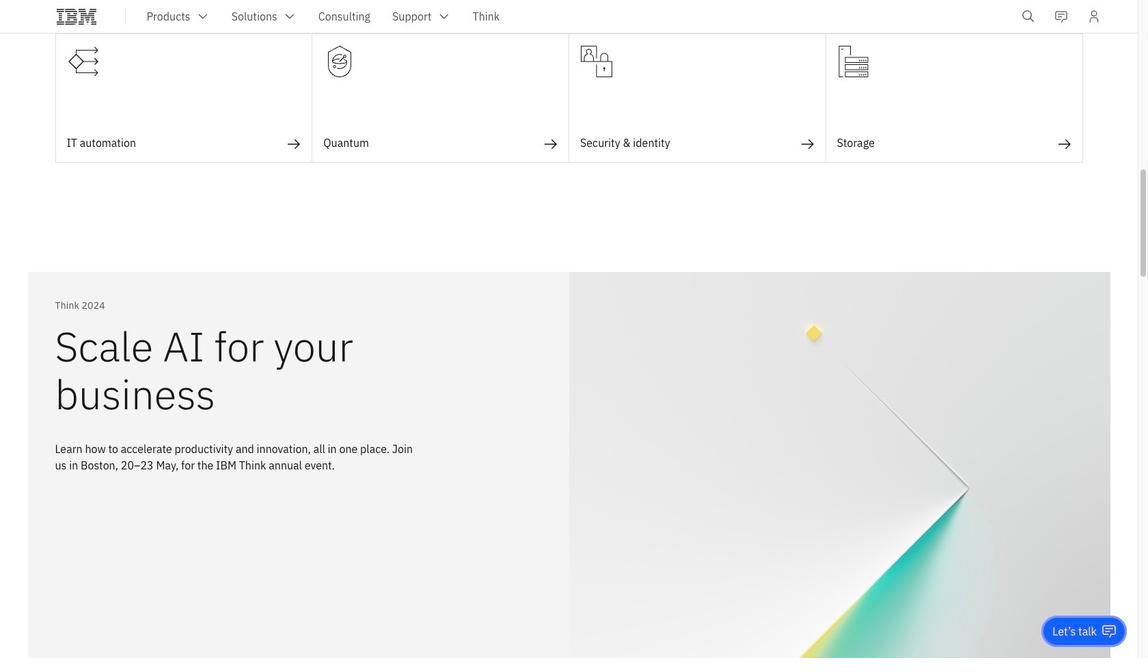 Task type: describe. For each thing, give the bounding box(es) containing it.
let's talk element
[[1053, 624, 1098, 639]]



